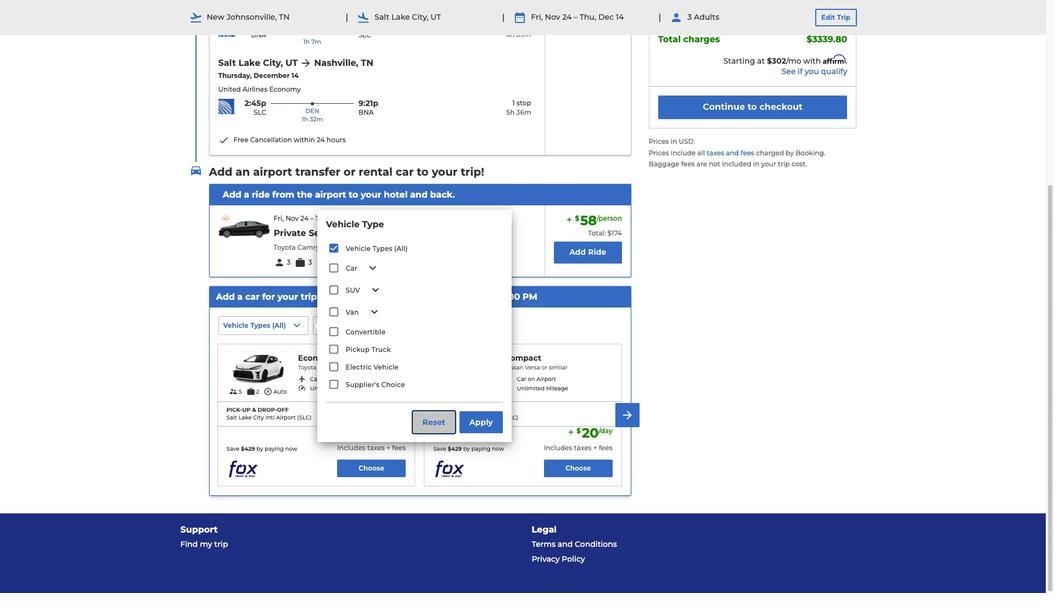 Task type: describe. For each thing, give the bounding box(es) containing it.
cost.
[[792, 160, 807, 168]]

to right 11:00
[[436, 292, 445, 302]]

1 horizontal spatial save
[[433, 446, 446, 453]]

united inside thursday, december 14 united airlines economy
[[218, 85, 241, 93]]

choose button for car on airport
[[544, 460, 613, 477]]

drop- inside button
[[377, 321, 397, 330]]

economy inside thursday, december 14 united airlines economy
[[269, 85, 301, 93]]

. inside prices in usd. prices include all taxes and fees charged by booking . baggage fees are not included in your trip cost.
[[824, 149, 826, 157]]

united airlines economy
[[218, 7, 301, 16]]

and inside prices in usd. prices include all taxes and fees charged by booking . baggage fees are not included in your trip cost.
[[726, 149, 739, 157]]

2 paying from the left
[[472, 446, 491, 453]]

car on airport for economy
[[310, 376, 349, 383]]

car for economy
[[310, 376, 320, 383]]

unlimited for economy
[[310, 385, 338, 392]]

1 stop 5h 36m
[[507, 99, 531, 116]]

1 airlines from the top
[[243, 7, 268, 16]]

within
[[294, 136, 315, 144]]

add a ride from the airport to your hotel and back.
[[223, 189, 455, 200]]

fri, nov 24 – thu, dec 14 private sedan toyota camry
[[274, 214, 353, 251]]

5h
[[507, 108, 515, 116]]

2 pm from the left
[[523, 292, 537, 302]]

up to 5 people. image
[[229, 387, 238, 396]]

14 left the '1:00'
[[491, 292, 500, 302]]

5:03p
[[245, 21, 266, 30]]

city for pay now & save
[[460, 414, 471, 421]]

apply button
[[460, 411, 503, 433]]

include
[[671, 149, 696, 157]]

vehicle down truck
[[374, 363, 399, 371]]

apply
[[470, 417, 493, 427]]

/mo
[[786, 56, 802, 66]]

airport down 'versa'
[[537, 376, 556, 383]]

0 horizontal spatial ut
[[286, 58, 298, 68]]

2 includes taxes + fees from the left
[[544, 444, 613, 452]]

1 horizontal spatial by
[[463, 446, 470, 453]]

3 adults
[[688, 12, 719, 22]]

up inside edit pick-up and drop-off button
[[351, 321, 360, 330]]

see if you qualify link
[[650, 67, 848, 77]]

adults
[[694, 12, 719, 22]]

starting at $302 /mo with affirm . see if you qualify
[[724, 55, 848, 76]]

affirm
[[823, 55, 846, 64]]

economy image
[[227, 353, 289, 385]]

trip
[[837, 13, 851, 21]]

united airlines-image image for 5:03p
[[218, 21, 236, 37]]

pick- inside button
[[334, 321, 351, 330]]

1 united from the top
[[218, 7, 241, 16]]

1 horizontal spatial nov
[[361, 292, 379, 302]]

vehicle types (all)
[[346, 244, 408, 253]]

1 includes taxes + fees from the left
[[337, 444, 406, 452]]

supplier's
[[346, 381, 380, 389]]

find
[[180, 539, 198, 549]]

0 horizontal spatial 3
[[287, 258, 291, 266]]

add for add a ride from the airport to your hotel and back.
[[223, 189, 242, 200]]

off for toyota yaris
[[277, 407, 289, 414]]

2 429 from the left
[[451, 446, 462, 453]]

unlimited mileage for economy
[[310, 385, 361, 392]]

and inside button
[[362, 321, 375, 330]]

yaris
[[318, 364, 331, 371]]

vehicle for vehicle types ( all )
[[223, 321, 249, 330]]

to down add an airport transfer or rental car to your trip!
[[349, 189, 358, 200]]

& down 2
[[252, 407, 256, 414]]

1 horizontal spatial city,
[[412, 12, 429, 22]]

0 vertical spatial tn
[[279, 12, 290, 22]]

policy
[[562, 554, 585, 564]]

0 horizontal spatial airport
[[253, 165, 292, 178]]

details
[[584, 6, 607, 14]]

types for (all)
[[373, 244, 392, 253]]

your down rental
[[361, 189, 382, 200]]

baggage
[[565, 16, 595, 24]]

0 vertical spatial salt lake city, ut
[[375, 12, 441, 22]]

private
[[274, 228, 306, 238]]

fri, for fri, nov 24 – thu, dec 14 private sedan toyota camry
[[274, 214, 284, 222]]

-
[[814, 5, 817, 15]]

& inside flight details & baggage fees
[[609, 6, 614, 14]]

| for fri, nov 24 – thu, dec 14
[[502, 12, 505, 22]]

1 horizontal spatial from
[[320, 292, 342, 302]]

by inside prices in usd. prices include all taxes and fees charged by booking . baggage fees are not included in your trip cost.
[[786, 149, 794, 157]]

1 horizontal spatial taxes
[[574, 444, 592, 452]]

0 horizontal spatial taxes
[[367, 444, 385, 452]]

free for free cancellation
[[454, 226, 469, 234]]

compact
[[505, 353, 542, 363]]

package
[[658, 5, 692, 15]]

up for pay now & save
[[449, 407, 457, 414]]

10
[[330, 258, 336, 266]]

1 vertical spatial tn
[[361, 58, 374, 68]]

1 for 10:42p
[[513, 21, 515, 29]]

edit for edit trip
[[822, 13, 835, 21]]

0 horizontal spatial save
[[227, 446, 240, 453]]

type
[[362, 219, 384, 229]]

prices in usd. prices include all taxes and fees charged by booking . baggage fees are not included in your trip cost.
[[649, 137, 826, 168]]

32m
[[310, 115, 323, 123]]

economy toyota yaris or similar
[[298, 353, 358, 371]]

taxes inside prices in usd. prices include all taxes and fees charged by booking . baggage fees are not included in your trip cost.
[[707, 149, 725, 157]]

airlines inside thursday, december 14 united airlines economy
[[243, 85, 268, 93]]

thu, for fri, nov 24 – thu, dec 14
[[580, 12, 597, 22]]

10 min ride time
[[330, 258, 384, 266]]

back.
[[430, 189, 455, 200]]

your right 'for'
[[278, 292, 298, 302]]

new
[[207, 12, 225, 22]]

vehicle for vehicle types (all)
[[346, 244, 371, 253]]

trip inside support find my trip
[[214, 539, 228, 549]]

1 save $ 429 by paying now from the left
[[227, 446, 297, 453]]

cancellation for free cancellation within 24 hours
[[250, 136, 292, 144]]

choose button for toyota yaris
[[337, 460, 406, 477]]

off for car on airport
[[484, 407, 496, 414]]

add for add ride
[[570, 247, 586, 257]]

reset
[[423, 417, 445, 427]]

add ride button
[[554, 242, 622, 264]]

pick- for save
[[227, 407, 242, 414]]

your up back. on the left of page
[[432, 165, 458, 178]]

5:03p bna
[[245, 21, 266, 39]]

nissan
[[505, 364, 523, 371]]

pickup truck
[[346, 345, 391, 354]]

the
[[297, 189, 313, 200]]

(slc) for car on airport
[[504, 414, 518, 421]]

1 429 from the left
[[245, 446, 255, 453]]

supplier's choice
[[346, 381, 405, 389]]

starting
[[724, 56, 755, 66]]

1 horizontal spatial ut
[[431, 12, 441, 22]]

vehicle type
[[326, 219, 384, 229]]

lake up now
[[445, 414, 459, 421]]

free cancellation within 24 hours
[[234, 136, 346, 144]]

1 vertical spatial trip
[[301, 292, 317, 302]]

find my trip link
[[180, 537, 514, 552]]

add a car for your trip from fri, nov 24 11:00 pm to thu, dec 14 1:00 pm
[[216, 292, 537, 302]]

0 horizontal spatial by
[[257, 446, 263, 453]]

flight details & baggage fees link
[[554, 2, 622, 29]]

charged
[[756, 149, 784, 157]]

/day
[[599, 427, 613, 435]]

| for salt lake city, ut
[[346, 12, 348, 22]]

2 now from the left
[[492, 446, 504, 453]]

reset button
[[413, 411, 455, 433]]

0 horizontal spatial in
[[671, 137, 677, 145]]

58
[[580, 212, 597, 228]]

1 vertical spatial city,
[[263, 58, 283, 68]]

choose for toyota yaris
[[359, 464, 384, 472]]

14 inside thursday, december 14 united airlines economy
[[292, 71, 299, 80]]

pay
[[438, 432, 449, 439]]

1 + from the left
[[387, 444, 391, 452]]

free for free cancellation within 24 hours
[[234, 136, 248, 144]]

1 paying from the left
[[265, 446, 284, 453]]

lake up thursday,
[[239, 58, 261, 68]]

$174
[[608, 229, 622, 237]]

fees inside flight details & baggage fees
[[597, 16, 611, 24]]

airport down yaris
[[330, 376, 349, 383]]

slc for 2:45p
[[254, 108, 266, 117]]

electric vehicle
[[346, 363, 399, 371]]

$ inside $ 58 /person
[[575, 214, 579, 222]]

up to 2 pieces of luggage. image
[[246, 387, 255, 396]]

ord 1h 7m
[[303, 29, 321, 45]]

thursday,
[[218, 71, 252, 80]]

edit for edit pick-up and drop-off
[[318, 321, 332, 330]]

2
[[256, 388, 259, 396]]

2:45p
[[245, 98, 266, 108]]

stop for 9:21p
[[517, 99, 531, 107]]

nov for fri, nov 24 – thu, dec 14 private sedan toyota camry
[[286, 214, 299, 222]]

car inside vehicle type dialog
[[346, 264, 358, 272]]

0 horizontal spatial car
[[245, 292, 260, 302]]

johnsonville,
[[227, 12, 277, 22]]

9:21p bna
[[359, 98, 378, 117]]

checkout
[[760, 102, 803, 112]]

choose for car on airport
[[566, 464, 591, 472]]

0 vertical spatial car
[[396, 165, 414, 178]]

types for (
[[250, 321, 270, 330]]

| for 3 adults
[[659, 12, 661, 22]]

2 horizontal spatial 3
[[688, 12, 692, 22]]

1 horizontal spatial 3
[[308, 258, 312, 266]]

/person
[[597, 214, 622, 222]]

2 vertical spatial thu,
[[448, 292, 468, 302]]

your inside prices in usd. prices include all taxes and fees charged by booking . baggage fees are not included in your trip cost.
[[761, 160, 776, 168]]

intl for pay now & save
[[472, 414, 482, 421]]

2 horizontal spatial save
[[472, 432, 487, 439]]

1 for 9:21p
[[513, 99, 515, 107]]

thursday, december 14 united airlines economy
[[218, 71, 301, 93]]

time
[[368, 258, 384, 266]]

1 now from the left
[[285, 446, 297, 453]]

pickup
[[346, 345, 370, 354]]

ride
[[588, 247, 606, 257]]

vehicle types ( all )
[[223, 321, 286, 330]]

now
[[450, 432, 465, 439]]

privacy policy link
[[532, 552, 866, 567]]

to right rental
[[417, 165, 429, 178]]

1h for 5:03p
[[303, 38, 310, 45]]

you
[[805, 67, 819, 76]]

edit pick-up and drop-off button
[[313, 316, 412, 335]]

1 pm from the left
[[419, 292, 433, 302]]

1h for 2:45p
[[302, 115, 308, 123]]

flight details & baggage fees
[[562, 6, 614, 24]]



Task type: locate. For each thing, give the bounding box(es) containing it.
edit pick-up and drop-off
[[318, 321, 406, 330]]

1h left 7m
[[303, 38, 310, 45]]

14 right details
[[616, 12, 624, 22]]

0 horizontal spatial pick-up & drop-off salt lake city intl airport (slc)
[[227, 407, 312, 421]]

3 | from the left
[[659, 12, 661, 22]]

legal
[[532, 525, 557, 535]]

1 includes from the left
[[337, 444, 366, 452]]

0 horizontal spatial 429
[[245, 446, 255, 453]]

1h down den
[[302, 115, 308, 123]]

unlimited down 'versa'
[[517, 385, 545, 392]]

free
[[234, 136, 248, 144], [454, 226, 469, 234]]

24 inside fri, nov 24 – thu, dec 14 private sedan toyota camry
[[301, 214, 309, 222]]

& right now
[[467, 432, 471, 439]]

and up policy
[[558, 539, 573, 549]]

2 1 from the top
[[513, 99, 515, 107]]

1 horizontal spatial mileage
[[546, 385, 568, 392]]

0 horizontal spatial pm
[[419, 292, 433, 302]]

0 horizontal spatial nov
[[286, 214, 299, 222]]

dec up sedan
[[332, 214, 345, 222]]

total charges
[[658, 34, 720, 45]]

or inside compact nissan versa or similar
[[542, 364, 547, 371]]

2 city from the left
[[460, 414, 471, 421]]

3 down private
[[287, 258, 291, 266]]

includes taxes + fees
[[337, 444, 406, 452], [544, 444, 613, 452]]

mileage for economy
[[339, 385, 361, 392]]

1 horizontal spatial (slc)
[[504, 414, 518, 421]]

dec for fri, nov 24 – thu, dec 14
[[599, 12, 614, 22]]

0 vertical spatial cancellation
[[250, 136, 292, 144]]

$ 58 /person
[[575, 212, 622, 228]]

compact nissan versa or similar
[[505, 353, 568, 371]]

0 vertical spatial free
[[234, 136, 248, 144]]

0 vertical spatial ut
[[431, 12, 441, 22]]

and
[[726, 149, 739, 157], [410, 189, 428, 200], [362, 321, 375, 330], [558, 539, 573, 549]]

6h
[[506, 30, 515, 39]]

0 vertical spatial –
[[574, 12, 578, 22]]

types inside vehicle type dialog
[[373, 244, 392, 253]]

5
[[239, 388, 242, 396]]

1h inside den 1h 32m
[[302, 115, 308, 123]]

a
[[244, 189, 249, 200], [237, 292, 243, 302]]

2 horizontal spatial trip
[[778, 160, 790, 168]]

terms and conditions link
[[532, 537, 866, 552]]

bna down 5:03p in the left top of the page
[[251, 31, 266, 39]]

0 horizontal spatial city
[[253, 414, 264, 421]]

&
[[609, 6, 614, 14], [252, 407, 256, 414], [459, 407, 463, 414], [467, 432, 471, 439]]

1 horizontal spatial unlimited
[[517, 385, 545, 392]]

or up add a ride from the airport to your hotel and back.
[[344, 165, 356, 178]]

similar inside economy toyota yaris or similar
[[340, 364, 358, 371]]

city, up december at the top
[[263, 58, 283, 68]]

$ inside '$ 20 /day'
[[577, 427, 581, 435]]

2 unlimited from the left
[[517, 385, 545, 392]]

1 horizontal spatial dec
[[470, 292, 488, 302]]

1 vertical spatial economy
[[269, 85, 301, 93]]

bna for 9:21p
[[359, 108, 374, 117]]

slc inside 10:42p slc
[[358, 31, 371, 39]]

city down 2
[[253, 414, 264, 421]]

slc down 10:42p
[[358, 31, 371, 39]]

(
[[272, 321, 275, 330]]

3 left adults
[[688, 12, 692, 22]]

pm
[[419, 292, 433, 302], [523, 292, 537, 302]]

& up pay now & save
[[459, 407, 463, 414]]

1 intl from the left
[[265, 414, 275, 421]]

united airlines-image image left 5:03p bna
[[218, 21, 236, 37]]

0 horizontal spatial car
[[310, 376, 320, 383]]

at
[[757, 56, 765, 66]]

slc inside 2:45p slc
[[254, 108, 266, 117]]

– for fri, nov 24 – thu, dec 14
[[574, 12, 578, 22]]

2 united airlines-image image from the top
[[218, 99, 236, 114]]

economy
[[269, 7, 301, 16], [269, 85, 301, 93], [298, 353, 336, 363]]

1 horizontal spatial salt lake city, ut
[[375, 12, 441, 22]]

similar right 'versa'
[[549, 364, 568, 371]]

1 vertical spatial stop
[[517, 99, 531, 107]]

edit trip
[[822, 13, 851, 21]]

fri, up 39m
[[531, 12, 543, 22]]

0 vertical spatial from
[[272, 189, 295, 200]]

| up total
[[659, 12, 661, 22]]

2 vertical spatial nov
[[361, 292, 379, 302]]

2 pick-up & drop-off salt lake city intl airport (slc) from the left
[[433, 407, 518, 421]]

1 car on airport from the left
[[310, 376, 349, 383]]

car for compact
[[517, 376, 526, 383]]

1 similar from the left
[[340, 364, 358, 371]]

2 | from the left
[[502, 12, 505, 22]]

and up pickup truck
[[362, 321, 375, 330]]

toyota inside economy toyota yaris or similar
[[298, 364, 316, 371]]

0 vertical spatial united
[[218, 7, 241, 16]]

off
[[397, 321, 406, 330], [277, 407, 289, 414], [484, 407, 496, 414]]

legal terms and conditions privacy policy
[[532, 525, 617, 564]]

1 horizontal spatial drop-
[[377, 321, 397, 330]]

39m
[[517, 30, 531, 39]]

stop up 39m
[[517, 21, 531, 29]]

prices
[[649, 137, 669, 145], [649, 149, 669, 157]]

14 right december at the top
[[292, 71, 299, 80]]

auto
[[274, 388, 287, 396]]

on down 'versa'
[[528, 376, 535, 383]]

off inside edit pick-up and drop-off button
[[397, 321, 406, 330]]

fri, for fri, nov 24 – thu, dec 14
[[531, 12, 543, 22]]

pick- up reset
[[433, 407, 449, 414]]

dec inside fri, nov 24 – thu, dec 14 private sedan toyota camry
[[332, 214, 345, 222]]

.
[[846, 56, 848, 66], [824, 149, 826, 157]]

ut
[[431, 12, 441, 22], [286, 58, 298, 68]]

0 vertical spatial types
[[373, 244, 392, 253]]

support
[[180, 525, 218, 535]]

on for economy
[[321, 376, 328, 383]]

similar down pickup
[[340, 364, 358, 371]]

2 vertical spatial dec
[[470, 292, 488, 302]]

(slc) for toyota yaris
[[297, 414, 312, 421]]

charges
[[683, 34, 720, 45]]

airport right an
[[253, 165, 292, 178]]

new johnsonville, tn
[[207, 12, 290, 22]]

1 horizontal spatial bna
[[359, 108, 374, 117]]

free down back. on the left of page
[[454, 226, 469, 234]]

on down yaris
[[321, 376, 328, 383]]

airport right the
[[315, 189, 346, 200]]

0 horizontal spatial mileage
[[339, 385, 361, 392]]

nov up private
[[286, 214, 299, 222]]

fri, up private
[[274, 214, 284, 222]]

dec left the '1:00'
[[470, 292, 488, 302]]

in left usd.
[[671, 137, 677, 145]]

1 vertical spatial salt lake city, ut
[[218, 58, 298, 68]]

1 horizontal spatial or
[[344, 165, 356, 178]]

intl for save
[[265, 414, 275, 421]]

airlines up 5:03p in the left top of the page
[[243, 7, 268, 16]]

2 on from the left
[[528, 376, 535, 383]]

pay now & save
[[438, 432, 487, 439]]

1 horizontal spatial trip
[[301, 292, 317, 302]]

1 vertical spatial slc
[[254, 108, 266, 117]]

cars image
[[189, 164, 202, 177]]

transfer
[[295, 165, 341, 178]]

an
[[236, 165, 250, 178]]

trip right 'for'
[[301, 292, 317, 302]]

dec for fri, nov 24 – thu, dec 14 private sedan toyota camry
[[332, 214, 345, 222]]

up down up to 2 pieces of luggage. icon
[[242, 407, 251, 414]]

unlimited mileage down yaris
[[310, 385, 361, 392]]

0 horizontal spatial (slc)
[[297, 414, 312, 421]]

off down 11:00
[[397, 321, 406, 330]]

toyota down private
[[274, 243, 296, 251]]

all
[[275, 321, 284, 330]]

fri, inside fri, nov 24 – thu, dec 14 private sedan toyota camry
[[274, 214, 284, 222]]

0 horizontal spatial includes taxes + fees
[[337, 444, 406, 452]]

1 vertical spatial ride
[[353, 258, 366, 266]]

car down yaris
[[310, 376, 320, 383]]

drop- for pay now & save
[[465, 407, 484, 414]]

stop for 10:42p
[[517, 21, 531, 29]]

usd.
[[679, 137, 695, 145]]

trip right "my"
[[214, 539, 228, 549]]

0 vertical spatial prices
[[649, 137, 669, 145]]

unlimited mileage
[[310, 385, 361, 392], [517, 385, 568, 392]]

2 choose button from the left
[[544, 460, 613, 477]]

pick-up & drop-off salt lake city intl airport (slc) for save
[[227, 407, 312, 421]]

(slc)
[[297, 414, 312, 421], [504, 414, 518, 421]]

booking
[[796, 149, 824, 157]]

1 horizontal spatial now
[[492, 446, 504, 453]]

or right 'versa'
[[542, 364, 547, 371]]

unlimited
[[310, 385, 338, 392], [517, 385, 545, 392]]

1 vertical spatial –
[[310, 214, 314, 222]]

nashville, tn
[[314, 58, 374, 68]]

thu, inside fri, nov 24 – thu, dec 14 private sedan toyota camry
[[315, 214, 330, 222]]

or right yaris
[[332, 364, 338, 371]]

429
[[245, 446, 255, 453], [451, 446, 462, 453]]

2 (slc) from the left
[[504, 414, 518, 421]]

1 horizontal spatial ride
[[353, 258, 366, 266]]

1 choose button from the left
[[337, 460, 406, 477]]

1 prices from the top
[[649, 137, 669, 145]]

vehicle down add a ride from the airport to your hotel and back.
[[326, 219, 360, 229]]

7m
[[311, 38, 321, 45]]

ride for a
[[252, 189, 270, 200]]

+
[[387, 444, 391, 452], [594, 444, 597, 452]]

0 horizontal spatial now
[[285, 446, 297, 453]]

similar for economy
[[340, 364, 358, 371]]

to right continue
[[748, 102, 757, 112]]

a left 'for'
[[237, 292, 243, 302]]

2 horizontal spatial dec
[[599, 12, 614, 22]]

trip!
[[461, 165, 484, 178]]

and inside legal terms and conditions privacy policy
[[558, 539, 573, 549]]

2 horizontal spatial thu,
[[580, 12, 597, 22]]

nov
[[545, 12, 560, 22], [286, 214, 299, 222], [361, 292, 379, 302]]

with
[[804, 56, 821, 66]]

1 vertical spatial united
[[218, 85, 241, 93]]

add for add an airport transfer or rental car to your trip!
[[209, 165, 233, 178]]

3
[[688, 12, 692, 22], [287, 258, 291, 266], [308, 258, 312, 266]]

types up time
[[373, 244, 392, 253]]

mileage down electric
[[339, 385, 361, 392]]

2 vertical spatial fri,
[[344, 292, 358, 302]]

1 horizontal spatial 429
[[451, 446, 462, 453]]

toyota inside fri, nov 24 – thu, dec 14 private sedan toyota camry
[[274, 243, 296, 251]]

taxes and fees link
[[707, 149, 756, 157]]

for
[[262, 292, 275, 302]]

or inside economy toyota yaris or similar
[[332, 364, 338, 371]]

2 mileage from the left
[[546, 385, 568, 392]]

edit inside edit trip button
[[822, 13, 835, 21]]

drop- up apply
[[465, 407, 484, 414]]

lake down the 5
[[239, 414, 252, 421]]

2 + from the left
[[594, 444, 597, 452]]

edit
[[822, 13, 835, 21], [318, 321, 332, 330]]

up for save
[[242, 407, 251, 414]]

1 inside 1 stop 5h 36m
[[513, 99, 515, 107]]

nov inside fri, nov 24 – thu, dec 14 private sedan toyota camry
[[286, 214, 299, 222]]

2 airlines from the top
[[243, 85, 268, 93]]

vehicle up 10 min ride time
[[346, 244, 371, 253]]

to
[[748, 102, 757, 112], [417, 165, 429, 178], [349, 189, 358, 200], [436, 292, 445, 302]]

2 unlimited mileage from the left
[[517, 385, 568, 392]]

vehicle type dialog
[[313, 205, 516, 446]]

car down nissan
[[517, 376, 526, 383]]

add down an
[[223, 189, 242, 200]]

2 intl from the left
[[472, 414, 482, 421]]

add for add a car for your trip from fri, nov 24 11:00 pm to thu, dec 14 1:00 pm
[[216, 292, 235, 302]]

city for save
[[253, 414, 264, 421]]

camry
[[298, 243, 320, 251]]

2 horizontal spatial |
[[659, 12, 661, 22]]

add right cars image
[[216, 292, 235, 302]]

to inside button
[[748, 102, 757, 112]]

pick- for pay now & save
[[433, 407, 449, 414]]

2 horizontal spatial taxes
[[707, 149, 725, 157]]

1 inside 1 stop 6h 39m
[[513, 21, 515, 29]]

similar for compact
[[549, 364, 568, 371]]

2 horizontal spatial off
[[484, 407, 496, 414]]

cars image
[[189, 286, 202, 299]]

2 car on airport from the left
[[517, 376, 556, 383]]

bna for 5:03p
[[251, 31, 266, 39]]

3 down camry
[[308, 258, 312, 266]]

car up hotel on the left of the page
[[396, 165, 414, 178]]

ord
[[305, 29, 320, 37]]

1 horizontal spatial includes
[[544, 444, 572, 452]]

0 horizontal spatial edit
[[318, 321, 332, 330]]

. up qualify
[[846, 56, 848, 66]]

& right details
[[609, 6, 614, 14]]

unlimited for compact
[[517, 385, 545, 392]]

0 horizontal spatial +
[[387, 444, 391, 452]]

1 vertical spatial ut
[[286, 58, 298, 68]]

1 city from the left
[[253, 414, 264, 421]]

pick-
[[334, 321, 351, 330], [227, 407, 242, 414], [433, 407, 449, 414]]

den 1h 32m
[[302, 107, 323, 123]]

off down auto
[[277, 407, 289, 414]]

and right hotel on the left of the page
[[410, 189, 428, 200]]

from
[[272, 189, 295, 200], [320, 292, 342, 302]]

united airlines-image image for 2:45p
[[218, 99, 236, 114]]

automatic transmission. image
[[264, 387, 273, 396]]

0 horizontal spatial unlimited mileage
[[310, 385, 361, 392]]

1 pick-up & drop-off salt lake city intl airport (slc) from the left
[[227, 407, 312, 421]]

economy inside economy toyota yaris or similar
[[298, 353, 336, 363]]

stop up 36m
[[517, 99, 531, 107]]

0 horizontal spatial from
[[272, 189, 295, 200]]

rental
[[359, 165, 393, 178]]

2 horizontal spatial up
[[449, 407, 457, 414]]

and up included
[[726, 149, 739, 157]]

1 vertical spatial cancellation
[[471, 226, 512, 234]]

dec
[[599, 12, 614, 22], [332, 214, 345, 222], [470, 292, 488, 302]]

your
[[761, 160, 776, 168], [432, 165, 458, 178], [361, 189, 382, 200], [278, 292, 298, 302]]

mileage for compact
[[546, 385, 568, 392]]

0 horizontal spatial car on airport
[[310, 376, 349, 383]]

1 vertical spatial fri,
[[274, 214, 284, 222]]

– for fri, nov 24 – thu, dec 14 private sedan toyota camry
[[310, 214, 314, 222]]

edit inside edit pick-up and drop-off button
[[318, 321, 332, 330]]

hours
[[327, 136, 346, 144]]

2 stop from the top
[[517, 99, 531, 107]]

a for ride
[[244, 189, 249, 200]]

car on airport for compact
[[517, 376, 556, 383]]

20
[[582, 425, 599, 441]]

car left 'for'
[[245, 292, 260, 302]]

ride left the
[[252, 189, 270, 200]]

0 vertical spatial a
[[244, 189, 249, 200]]

1 horizontal spatial off
[[397, 321, 406, 330]]

1 vertical spatial united airlines-image image
[[218, 99, 236, 114]]

14 inside fri, nov 24 – thu, dec 14 private sedan toyota camry
[[347, 214, 353, 222]]

free up an
[[234, 136, 248, 144]]

1 vertical spatial bna
[[359, 108, 374, 117]]

edit right -
[[822, 13, 835, 21]]

fri,
[[531, 12, 543, 22], [274, 214, 284, 222], [344, 292, 358, 302]]

stop inside 1 stop 6h 39m
[[517, 21, 531, 29]]

unlimited mileage for compact
[[517, 385, 568, 392]]

1 vertical spatial from
[[320, 292, 342, 302]]

1 unlimited from the left
[[310, 385, 338, 392]]

1 stop from the top
[[517, 21, 531, 29]]

taxes
[[707, 149, 725, 157], [367, 444, 385, 452], [574, 444, 592, 452]]

1 horizontal spatial choose button
[[544, 460, 613, 477]]

city, right 10:42p
[[412, 12, 429, 22]]

includes
[[337, 444, 366, 452], [544, 444, 572, 452]]

1 stop 6h 39m
[[506, 21, 531, 39]]

unlimited down yaris
[[310, 385, 338, 392]]

from left the
[[272, 189, 295, 200]]

1 up '6h'
[[513, 21, 515, 29]]

1 on from the left
[[321, 376, 328, 383]]

or for compact
[[542, 364, 547, 371]]

mileage
[[339, 385, 361, 392], [546, 385, 568, 392]]

1 (slc) from the left
[[297, 414, 312, 421]]

nov left flight
[[545, 12, 560, 22]]

paying
[[265, 446, 284, 453], [472, 446, 491, 453]]

pick-up & drop-off salt lake city intl airport (slc) down 'automatic transmission.' icon
[[227, 407, 312, 421]]

car on airport down 'versa'
[[517, 376, 556, 383]]

2 includes from the left
[[544, 444, 572, 452]]

pick-up & drop-off salt lake city intl airport (slc) for pay now & save
[[433, 407, 518, 421]]

edit up economy toyota yaris or similar
[[318, 321, 332, 330]]

0 horizontal spatial city,
[[263, 58, 283, 68]]

trip left cost.
[[778, 160, 790, 168]]

city up pay now & save
[[460, 414, 471, 421]]

1 vertical spatial thu,
[[315, 214, 330, 222]]

cancellation for free cancellation
[[471, 226, 512, 234]]

up down the van
[[351, 321, 360, 330]]

similar inside compact nissan versa or similar
[[549, 364, 568, 371]]

airport down auto
[[276, 414, 296, 421]]

1 horizontal spatial in
[[753, 160, 760, 168]]

2 prices from the top
[[649, 149, 669, 157]]

2 save $ 429 by paying now from the left
[[433, 446, 504, 453]]

1 horizontal spatial paying
[[472, 446, 491, 453]]

stop inside 1 stop 5h 36m
[[517, 99, 531, 107]]

airport up pay now & save
[[483, 414, 503, 421]]

$1156.95
[[817, 5, 848, 15]]

in down charged on the top right
[[753, 160, 760, 168]]

0 vertical spatial trip
[[778, 160, 790, 168]]

1 | from the left
[[346, 12, 348, 22]]

24
[[562, 12, 572, 22], [317, 136, 325, 144], [301, 214, 309, 222], [381, 292, 393, 302]]

1 horizontal spatial car
[[396, 165, 414, 178]]

thu,
[[580, 12, 597, 22], [315, 214, 330, 222], [448, 292, 468, 302]]

lake right 10:42p
[[392, 12, 410, 22]]

1 horizontal spatial cancellation
[[471, 226, 512, 234]]

1 vertical spatial free
[[454, 226, 469, 234]]

add inside add ride button
[[570, 247, 586, 257]]

in
[[671, 137, 677, 145], [753, 160, 760, 168]]

car right 10
[[346, 264, 358, 272]]

1 unlimited mileage from the left
[[310, 385, 361, 392]]

1 united airlines-image image from the top
[[218, 21, 236, 37]]

0 vertical spatial city,
[[412, 12, 429, 22]]

unlimited mileage down 'versa'
[[517, 385, 568, 392]]

tn
[[279, 12, 290, 22], [361, 58, 374, 68]]

united airlines-image image
[[218, 21, 236, 37], [218, 99, 236, 114]]

0 horizontal spatial cancellation
[[250, 136, 292, 144]]

a down an
[[244, 189, 249, 200]]

ride for min
[[353, 258, 366, 266]]

pm right the '1:00'
[[523, 292, 537, 302]]

10:42p
[[358, 21, 384, 30]]

1 1 from the top
[[513, 21, 515, 29]]

0 vertical spatial airlines
[[243, 7, 268, 16]]

drop- down 'automatic transmission.' icon
[[258, 407, 277, 414]]

hotel
[[384, 189, 408, 200]]

or for economy
[[332, 364, 338, 371]]

your down charged on the top right
[[761, 160, 776, 168]]

intl up pay now & save
[[472, 414, 482, 421]]

2 united from the top
[[218, 85, 241, 93]]

2 choose from the left
[[566, 464, 591, 472]]

1 mileage from the left
[[339, 385, 361, 392]]

9:21p
[[359, 98, 378, 108]]

car
[[396, 165, 414, 178], [245, 292, 260, 302]]

total:
[[588, 229, 606, 237]]

add left an
[[209, 165, 233, 178]]

slc for 10:42p
[[358, 31, 371, 39]]

on for compact
[[528, 376, 535, 383]]

thu, for fri, nov 24 – thu, dec 14 private sedan toyota camry
[[315, 214, 330, 222]]

2 vertical spatial trip
[[214, 539, 228, 549]]

bna down 9:21p
[[359, 108, 374, 117]]

1 horizontal spatial car
[[346, 264, 358, 272]]

baggage
[[649, 160, 680, 168]]

1 horizontal spatial toyota
[[298, 364, 316, 371]]

edit trip button
[[815, 9, 857, 26]]

vehicle for vehicle type
[[326, 219, 360, 229]]

drop- up truck
[[377, 321, 397, 330]]

1h inside the ord 1h 7m
[[303, 38, 310, 45]]

suv
[[346, 286, 360, 294]]

0 vertical spatial fri,
[[531, 12, 543, 22]]

0 vertical spatial economy
[[269, 7, 301, 16]]

cancellation
[[250, 136, 292, 144], [471, 226, 512, 234]]

bna inside 9:21p bna
[[359, 108, 374, 117]]

car on airport down yaris
[[310, 376, 349, 383]]

choice
[[381, 381, 405, 389]]

trip inside prices in usd. prices include all taxes and fees charged by booking . baggage fees are not included in your trip cost.
[[778, 160, 790, 168]]

a for car
[[237, 292, 243, 302]]

36m
[[517, 108, 531, 116]]

– inside fri, nov 24 – thu, dec 14 private sedan toyota camry
[[310, 214, 314, 222]]

0 vertical spatial airport
[[253, 165, 292, 178]]

1 horizontal spatial airport
[[315, 189, 346, 200]]

bna inside 5:03p bna
[[251, 31, 266, 39]]

0 horizontal spatial tn
[[279, 12, 290, 22]]

1 choose from the left
[[359, 464, 384, 472]]

2 similar from the left
[[549, 364, 568, 371]]

drop- for save
[[258, 407, 277, 414]]

1 horizontal spatial thu,
[[448, 292, 468, 302]]

1 vertical spatial airport
[[315, 189, 346, 200]]

. inside starting at $302 /mo with affirm . see if you qualify
[[846, 56, 848, 66]]

nov for fri, nov 24 – thu, dec 14
[[545, 12, 560, 22]]

0 vertical spatial ride
[[252, 189, 270, 200]]

0 horizontal spatial toyota
[[274, 243, 296, 251]]



Task type: vqa. For each thing, say whether or not it's contained in the screenshot.
1151's 'Package'
no



